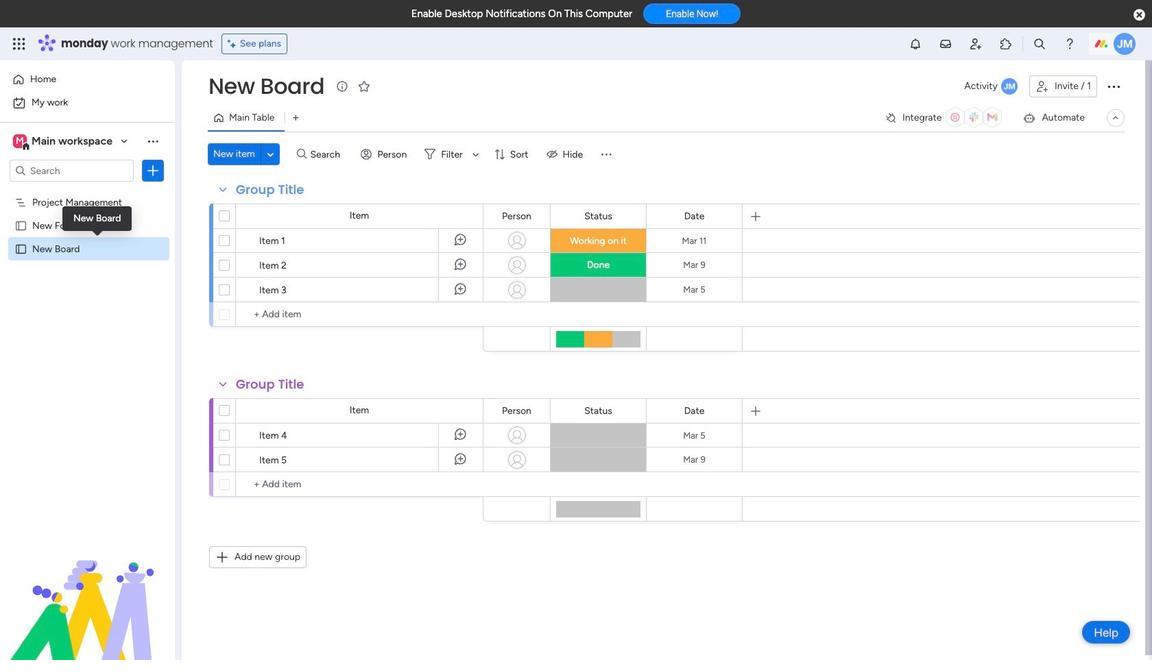 Task type: describe. For each thing, give the bounding box(es) containing it.
workspace image
[[13, 134, 27, 149]]

arrow down image
[[468, 146, 484, 163]]

add to favorites image
[[357, 79, 371, 93]]

Search field
[[307, 145, 348, 164]]

0 vertical spatial option
[[8, 69, 167, 91]]

public board image
[[14, 242, 27, 255]]

public board image
[[14, 219, 27, 232]]

invite members image
[[969, 37, 983, 51]]

notifications image
[[909, 37, 922, 51]]

collapse board header image
[[1110, 112, 1121, 123]]

options image
[[1105, 78, 1122, 95]]

update feed image
[[939, 37, 952, 51]]

help image
[[1063, 37, 1077, 51]]

options image
[[146, 164, 160, 178]]

1 + add item text field from the top
[[243, 307, 477, 323]]

monday marketplace image
[[999, 37, 1013, 51]]

2 vertical spatial option
[[0, 190, 175, 192]]

jeremy miller image
[[1114, 33, 1136, 55]]

add view image
[[293, 113, 299, 123]]



Task type: locate. For each thing, give the bounding box(es) containing it.
angle down image
[[267, 149, 274, 159]]

1 vertical spatial option
[[8, 92, 167, 114]]

board activity image
[[1001, 78, 1018, 95]]

None field
[[205, 72, 328, 101], [232, 181, 308, 199], [499, 209, 535, 224], [581, 209, 616, 224], [681, 209, 708, 224], [232, 376, 308, 394], [499, 404, 535, 419], [581, 404, 616, 419], [681, 404, 708, 419], [205, 72, 328, 101], [232, 181, 308, 199], [499, 209, 535, 224], [581, 209, 616, 224], [681, 209, 708, 224], [232, 376, 308, 394], [499, 404, 535, 419], [581, 404, 616, 419], [681, 404, 708, 419]]

see plans image
[[227, 36, 240, 51]]

workspace options image
[[146, 134, 160, 148]]

workspace selection element
[[13, 133, 115, 151]]

0 vertical spatial + add item text field
[[243, 307, 477, 323]]

lottie animation element
[[0, 522, 175, 660]]

menu image
[[599, 147, 613, 161]]

dapulse close image
[[1134, 8, 1145, 22]]

show board description image
[[334, 80, 351, 93]]

list box
[[0, 188, 175, 445]]

select product image
[[12, 37, 26, 51]]

search everything image
[[1033, 37, 1046, 51]]

Search in workspace field
[[29, 163, 115, 179]]

lottie animation image
[[0, 522, 175, 660]]

2 + add item text field from the top
[[243, 477, 477, 493]]

v2 search image
[[297, 147, 307, 162]]

option
[[8, 69, 167, 91], [8, 92, 167, 114], [0, 190, 175, 192]]

1 vertical spatial + add item text field
[[243, 477, 477, 493]]

+ Add item text field
[[243, 307, 477, 323], [243, 477, 477, 493]]



Task type: vqa. For each thing, say whether or not it's contained in the screenshot.
app logo
no



